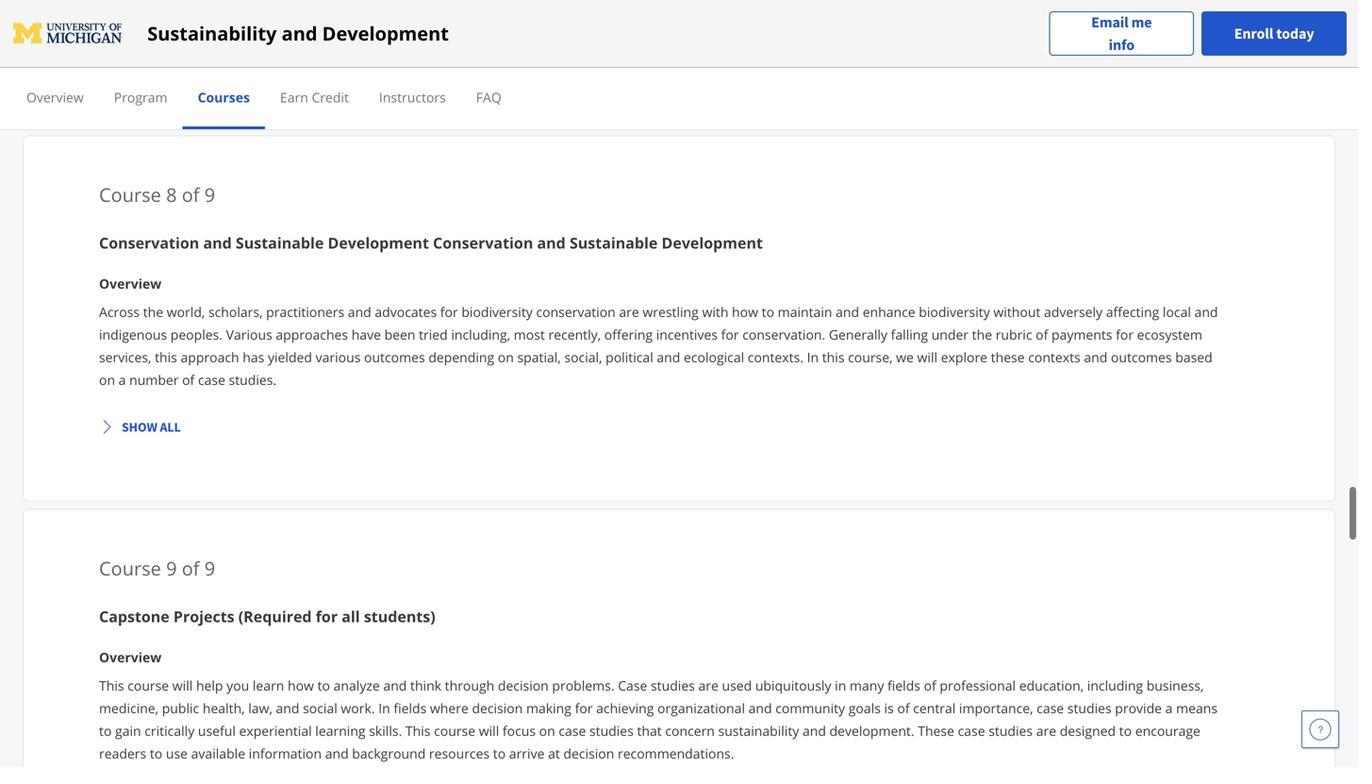 Task type: vqa. For each thing, say whether or not it's contained in the screenshot.
Alumni
no



Task type: locate. For each thing, give the bounding box(es) containing it.
2 horizontal spatial are
[[1037, 722, 1057, 740]]

sustainable
[[236, 233, 324, 253], [570, 233, 658, 253]]

1 vertical spatial through
[[445, 677, 495, 695]]

develop
[[123, 12, 173, 30]]

fields up is
[[888, 677, 921, 695]]

show all button
[[92, 410, 188, 444]]

are up offering
[[619, 303, 639, 321]]

development up instructors
[[322, 20, 449, 46]]

outcomes down ecosystem
[[1111, 348, 1172, 366]]

instructors
[[379, 88, 446, 106]]

0 vertical spatial course
[[99, 182, 161, 208]]

through up where
[[445, 677, 495, 695]]

case inside across the world, scholars, practitioners and advocates for biodiversity conservation are wrestling with how to maintain and enhance biodiversity without adversely affecting local and indigenous peoples. various approaches have been tried including, most recently, offering incentives for conservation. generally falling under the rubric of payments for ecosystem services, this approach has yielded various outcomes depending on spatial, social, political and ecological contexts. in this course, we will explore these contexts and outcomes based on a number of case studies.
[[198, 371, 225, 389]]

the up indigenous
[[143, 303, 163, 321]]

0 vertical spatial the
[[143, 303, 163, 321]]

1 horizontal spatial the
[[972, 326, 993, 344]]

2 vertical spatial overview
[[99, 648, 162, 666]]

to up conservation.
[[762, 303, 775, 321]]

case
[[618, 677, 648, 695]]

tried
[[419, 326, 448, 344]]

0 vertical spatial fields
[[888, 677, 921, 695]]

social,
[[565, 348, 602, 366]]

outcomes
[[364, 348, 425, 366], [1111, 348, 1172, 366]]

you
[[227, 677, 249, 695]]

are inside across the world, scholars, practitioners and advocates for biodiversity conservation are wrestling with how to maintain and enhance biodiversity without adversely affecting local and indigenous peoples. various approaches have been tried including, most recently, offering incentives for conservation. generally falling under the rubric of payments for ecosystem services, this approach has yielded various outcomes depending on spatial, social, political and ecological contexts. in this course, we will explore these contexts and outcomes based on a number of case studies.
[[619, 303, 639, 321]]

2 vertical spatial on
[[539, 722, 555, 740]]

on down making at bottom left
[[539, 722, 555, 740]]

2 biodiversity from the left
[[919, 303, 990, 321]]

show
[[122, 419, 157, 436]]

1 vertical spatial a
[[1166, 699, 1173, 717]]

overview down university of michigan "image"
[[26, 88, 84, 106]]

0 horizontal spatial sustainable
[[236, 233, 324, 253]]

overview down the capstone
[[99, 648, 162, 666]]

0 horizontal spatial how
[[288, 677, 314, 695]]

2 this from the left
[[822, 348, 845, 366]]

many
[[850, 677, 884, 695]]

background
[[352, 745, 426, 762]]

of
[[182, 182, 200, 208], [1036, 326, 1049, 344], [182, 371, 195, 389], [182, 555, 200, 581], [924, 677, 937, 695], [898, 699, 910, 717]]

this up number
[[155, 348, 177, 366]]

course 8 of 9
[[99, 182, 215, 208]]

to
[[762, 303, 775, 321], [318, 677, 330, 695], [99, 722, 112, 740], [1120, 722, 1132, 740], [150, 745, 162, 762], [493, 745, 506, 762]]

1 horizontal spatial how
[[732, 303, 759, 321]]

0 vertical spatial will
[[918, 348, 938, 366]]

arrive
[[509, 745, 545, 762]]

use
[[166, 745, 188, 762]]

course for course 8 of 9
[[99, 182, 161, 208]]

depending
[[429, 348, 495, 366]]

on down services,
[[99, 371, 115, 389]]

the up explore
[[972, 326, 993, 344]]

will left focus
[[479, 722, 499, 740]]

recently,
[[549, 326, 601, 344]]

business,
[[1147, 677, 1204, 695]]

this
[[155, 348, 177, 366], [822, 348, 845, 366]]

email me info
[[1092, 13, 1152, 54]]

climate
[[177, 12, 221, 30]]

1 horizontal spatial a
[[1166, 699, 1173, 717]]

will inside across the world, scholars, practitioners and advocates for biodiversity conservation are wrestling with how to maintain and enhance biodiversity without adversely affecting local and indigenous peoples. various approaches have been tried including, most recently, offering incentives for conservation. generally falling under the rubric of payments for ecosystem services, this approach has yielded various outcomes depending on spatial, social, political and ecological contexts. in this course, we will explore these contexts and outcomes based on a number of case studies.
[[918, 348, 938, 366]]

0 horizontal spatial this
[[99, 677, 124, 695]]

organizational
[[658, 699, 745, 717]]

faq link
[[476, 88, 502, 106]]

for down with
[[721, 326, 739, 344]]

0 vertical spatial in
[[807, 348, 819, 366]]

approaches
[[276, 326, 348, 344]]

biodiversity up including,
[[462, 303, 533, 321]]

biodiversity up the under
[[919, 303, 990, 321]]

2 outcomes from the left
[[1111, 348, 1172, 366]]

2 horizontal spatial on
[[539, 722, 555, 740]]

experiential
[[239, 722, 312, 740]]

enroll today button
[[1202, 11, 1347, 56]]

the
[[143, 303, 163, 321], [972, 326, 993, 344]]

1 horizontal spatial on
[[498, 348, 514, 366]]

for
[[440, 303, 458, 321], [721, 326, 739, 344], [1116, 326, 1134, 344], [316, 606, 338, 627], [575, 699, 593, 717]]

approach
[[181, 348, 239, 366]]

how inside this course will help you learn how to analyze and think through decision problems. case studies are used ubiquitously in many fields of professional education, including business, medicine, public health, law, and social work. in fields where decision making for achieving organizational and community goals is of central importance, case studies provide a means to gain critically useful experiential learning skills. this course will focus on case studies that concern sustainability and development. these case studies are designed to encourage readers to use available information and background resources to arrive at decision recommendations.
[[288, 677, 314, 695]]

case down education,
[[1037, 699, 1064, 717]]

outcomes down been
[[364, 348, 425, 366]]

will right we
[[918, 348, 938, 366]]

course up medicine,
[[128, 677, 169, 695]]

1 course from the top
[[99, 182, 161, 208]]

1 vertical spatial how
[[288, 677, 314, 695]]

0 vertical spatial are
[[619, 303, 639, 321]]

most
[[514, 326, 545, 344]]

various
[[226, 326, 272, 344]]

earn credit
[[280, 88, 349, 106]]

for up tried
[[440, 303, 458, 321]]

decision right at
[[564, 745, 615, 762]]

for down "affecting"
[[1116, 326, 1134, 344]]

conservation and sustainable development conservation and sustainable development
[[99, 233, 763, 253]]

2 conservation from the left
[[433, 233, 533, 253]]

1 horizontal spatial fields
[[888, 677, 921, 695]]

0 horizontal spatial biodiversity
[[462, 303, 533, 321]]

0 vertical spatial overview
[[26, 88, 84, 106]]

program link
[[114, 88, 168, 106]]

1 horizontal spatial sustainable
[[570, 233, 658, 253]]

decision up making at bottom left
[[498, 677, 549, 695]]

sustainable up conservation
[[570, 233, 658, 253]]

development
[[322, 20, 449, 46], [328, 233, 429, 253], [662, 233, 763, 253]]

payments
[[1052, 326, 1113, 344]]

0 vertical spatial how
[[732, 303, 759, 321]]

0 vertical spatial on
[[498, 348, 514, 366]]

gain
[[115, 722, 141, 740]]

how up the social
[[288, 677, 314, 695]]

and up generally
[[836, 303, 860, 321]]

1 vertical spatial this
[[406, 722, 431, 740]]

0 horizontal spatial conservation
[[99, 233, 199, 253]]

1 horizontal spatial are
[[699, 677, 719, 695]]

decision
[[498, 677, 549, 695], [472, 699, 523, 717], [564, 745, 615, 762]]

of up projects at the bottom of the page
[[182, 555, 200, 581]]

think
[[410, 677, 442, 695]]

goals
[[849, 699, 881, 717]]

0 vertical spatial course
[[128, 677, 169, 695]]

0 vertical spatial through
[[399, 12, 449, 30]]

these
[[918, 722, 955, 740]]

0 horizontal spatial are
[[619, 303, 639, 321]]

0 horizontal spatial outcomes
[[364, 348, 425, 366]]

on down most
[[498, 348, 514, 366]]

designed
[[1060, 722, 1116, 740]]

and down incentives
[[657, 348, 681, 366]]

8
[[166, 182, 177, 208]]

how right with
[[732, 303, 759, 321]]

course up the capstone
[[99, 555, 161, 581]]

overview up across on the left
[[99, 275, 162, 293]]

1 horizontal spatial biodiversity
[[919, 303, 990, 321]]

0 horizontal spatial the
[[143, 303, 163, 321]]

1 horizontal spatial this
[[822, 348, 845, 366]]

1 vertical spatial course
[[434, 722, 476, 740]]

of up central
[[924, 677, 937, 695]]

2 sustainable from the left
[[570, 233, 658, 253]]

1 horizontal spatial in
[[807, 348, 819, 366]]

2 vertical spatial decision
[[564, 745, 615, 762]]

under
[[932, 326, 969, 344]]

0 horizontal spatial a
[[119, 371, 126, 389]]

a inside across the world, scholars, practitioners and advocates for biodiversity conservation are wrestling with how to maintain and enhance biodiversity without adversely affecting local and indigenous peoples. various approaches have been tried including, most recently, offering incentives for conservation. generally falling under the rubric of payments for ecosystem services, this approach has yielded various outcomes depending on spatial, social, political and ecological contexts. in this course, we will explore these contexts and outcomes based on a number of case studies.
[[119, 371, 126, 389]]

on
[[498, 348, 514, 366], [99, 371, 115, 389], [539, 722, 555, 740]]

through right solutions
[[399, 12, 449, 30]]

sustainable up "practitioners"
[[236, 233, 324, 253]]

2 course from the top
[[99, 555, 161, 581]]

0 horizontal spatial this
[[155, 348, 177, 366]]

help
[[196, 677, 223, 695]]

are left designed in the bottom right of the page
[[1037, 722, 1057, 740]]

social
[[303, 699, 338, 717]]

for down problems.
[[575, 699, 593, 717]]

course for course 9 of 9
[[99, 555, 161, 581]]

university of michigan image
[[11, 18, 125, 49]]

case
[[198, 371, 225, 389], [1037, 699, 1064, 717], [559, 722, 586, 740], [958, 722, 986, 740]]

ubiquitously
[[756, 677, 832, 695]]

contexts
[[1029, 348, 1081, 366]]

studies.
[[229, 371, 277, 389]]

1 horizontal spatial outcomes
[[1111, 348, 1172, 366]]

conservation.
[[743, 326, 826, 344]]

are up 'organizational'
[[699, 677, 719, 695]]

overview for course 9 of 9
[[99, 648, 162, 666]]

1 vertical spatial overview
[[99, 275, 162, 293]]

readers
[[99, 745, 146, 762]]

enhance
[[863, 303, 916, 321]]

in up skills.
[[379, 699, 390, 717]]

help center image
[[1310, 718, 1332, 741]]

development up 'advocates'
[[328, 233, 429, 253]]

resilient
[[225, 12, 274, 30]]

public
[[162, 699, 199, 717]]

this course will help you learn how to analyze and think through decision problems. case studies are used ubiquitously in many fields of professional education, including business, medicine, public health, law, and social work. in fields where decision making for achieving organizational and community goals is of central importance, case studies provide a means to gain critically useful experiential learning skills. this course will focus on case studies that concern sustainability and development. these case studies are designed to encourage readers to use available information and background resources to arrive at decision recommendations.
[[99, 677, 1218, 762]]

will up public
[[172, 677, 193, 695]]

and right local at the right
[[1195, 303, 1219, 321]]

a down services,
[[119, 371, 126, 389]]

indigenous
[[99, 326, 167, 344]]

this right skills.
[[406, 722, 431, 740]]

studies up designed in the bottom right of the page
[[1068, 699, 1112, 717]]

this down generally
[[822, 348, 845, 366]]

a up encourage at the right of the page
[[1166, 699, 1173, 717]]

course up resources
[[434, 722, 476, 740]]

in down conservation.
[[807, 348, 819, 366]]

scholars,
[[208, 303, 263, 321]]

used
[[722, 677, 752, 695]]

this up medicine,
[[99, 677, 124, 695]]

means
[[1177, 699, 1218, 717]]

course left the 8
[[99, 182, 161, 208]]

on inside this course will help you learn how to analyze and think through decision problems. case studies are used ubiquitously in many fields of professional education, including business, medicine, public health, law, and social work. in fields where decision making for achieving organizational and community goals is of central importance, case studies provide a means to gain critically useful experiential learning skills. this course will focus on case studies that concern sustainability and development. these case studies are designed to encourage readers to use available information and background resources to arrive at decision recommendations.
[[539, 722, 555, 740]]

0 horizontal spatial in
[[379, 699, 390, 717]]

1 vertical spatial will
[[172, 677, 193, 695]]

1 vertical spatial course
[[99, 555, 161, 581]]

2 vertical spatial will
[[479, 722, 499, 740]]

1 vertical spatial in
[[379, 699, 390, 717]]

0 horizontal spatial fields
[[394, 699, 427, 717]]

case down 'importance,'
[[958, 722, 986, 740]]

credit
[[312, 88, 349, 106]]

frameworks
[[452, 12, 526, 30]]

1 vertical spatial are
[[699, 677, 719, 695]]

0 horizontal spatial on
[[99, 371, 115, 389]]

at
[[548, 745, 560, 762]]

2 vertical spatial are
[[1037, 722, 1057, 740]]

contexts.
[[748, 348, 804, 366]]

case down approach
[[198, 371, 225, 389]]

email me info button
[[1050, 11, 1195, 56]]

fields down think
[[394, 699, 427, 717]]

decision up focus
[[472, 699, 523, 717]]

0 vertical spatial a
[[119, 371, 126, 389]]

conservation up including,
[[433, 233, 533, 253]]

and up conservation
[[537, 233, 566, 253]]

enroll
[[1235, 24, 1274, 43]]

1 horizontal spatial conservation
[[433, 233, 533, 253]]

1 horizontal spatial course
[[434, 722, 476, 740]]

1 vertical spatial decision
[[472, 699, 523, 717]]

importance,
[[959, 699, 1034, 717]]

conservation down course 8 of 9
[[99, 233, 199, 253]]

incentives
[[656, 326, 718, 344]]

is
[[885, 699, 894, 717]]

2 horizontal spatial will
[[918, 348, 938, 366]]



Task type: describe. For each thing, give the bounding box(es) containing it.
1 vertical spatial the
[[972, 326, 993, 344]]

resources
[[429, 745, 490, 762]]

based
[[1176, 348, 1213, 366]]

solutions
[[340, 12, 396, 30]]

and down community
[[803, 722, 826, 740]]

for inside this course will help you learn how to analyze and think through decision problems. case studies are used ubiquitously in many fields of professional education, including business, medicine, public health, law, and social work. in fields where decision making for achieving organizational and community goals is of central importance, case studies provide a means to gain critically useful experiential learning skills. this course will focus on case studies that concern sustainability and development. these case studies are designed to encourage readers to use available information and background resources to arrive at decision recommendations.
[[575, 699, 593, 717]]

to left gain
[[99, 722, 112, 740]]

local
[[1163, 303, 1192, 321]]

information
[[249, 745, 322, 762]]

explore
[[941, 348, 988, 366]]

learn
[[253, 677, 284, 695]]

in
[[835, 677, 847, 695]]

to left use
[[150, 745, 162, 762]]

problems.
[[552, 677, 615, 695]]

and right resilient
[[282, 20, 317, 46]]

1 biodiversity from the left
[[462, 303, 533, 321]]

central
[[913, 699, 956, 717]]

been
[[385, 326, 416, 344]]

a inside this course will help you learn how to analyze and think through decision problems. case studies are used ubiquitously in many fields of professional education, including business, medicine, public health, law, and social work. in fields where decision making for achieving organizational and community goals is of central importance, case studies provide a means to gain critically useful experiential learning skills. this course will focus on case studies that concern sustainability and development. these case studies are designed to encourage readers to use available information and background resources to arrive at decision recommendations.
[[1166, 699, 1173, 717]]

falling
[[891, 326, 928, 344]]

that
[[637, 722, 662, 740]]

health,
[[203, 699, 245, 717]]

useful
[[198, 722, 236, 740]]

develop climate resilient pathways solutions through frameworks and evidence
[[123, 12, 611, 30]]

in inside this course will help you learn how to analyze and think through decision problems. case studies are used ubiquitously in many fields of professional education, including business, medicine, public health, law, and social work. in fields where decision making for achieving organizational and community goals is of central importance, case studies provide a means to gain critically useful experiential learning skills. this course will focus on case studies that concern sustainability and development. these case studies are designed to encourage readers to use available information and background resources to arrive at decision recommendations.
[[379, 699, 390, 717]]

9 for 8
[[205, 182, 215, 208]]

medicine,
[[99, 699, 159, 717]]

for left all
[[316, 606, 338, 627]]

yielded
[[268, 348, 312, 366]]

enroll today
[[1235, 24, 1315, 43]]

program
[[114, 88, 168, 106]]

to down provide
[[1120, 722, 1132, 740]]

and down payments
[[1084, 348, 1108, 366]]

instructors link
[[379, 88, 446, 106]]

all
[[342, 606, 360, 627]]

of right is
[[898, 699, 910, 717]]

peoples.
[[171, 326, 223, 344]]

and left evidence
[[529, 12, 553, 30]]

sustainability
[[718, 722, 799, 740]]

earn credit link
[[280, 88, 349, 106]]

course 9 of 9
[[99, 555, 215, 581]]

of up contexts
[[1036, 326, 1049, 344]]

wrestling
[[643, 303, 699, 321]]

including,
[[451, 326, 511, 344]]

through inside this course will help you learn how to analyze and think through decision problems. case studies are used ubiquitously in many fields of professional education, including business, medicine, public health, law, and social work. in fields where decision making for achieving organizational and community goals is of central importance, case studies provide a means to gain critically useful experiential learning skills. this course will focus on case studies that concern sustainability and development. these case studies are designed to encourage readers to use available information and background resources to arrive at decision recommendations.
[[445, 677, 495, 695]]

across
[[99, 303, 140, 321]]

0 horizontal spatial course
[[128, 677, 169, 695]]

with
[[702, 303, 729, 321]]

critically
[[145, 722, 195, 740]]

1 outcomes from the left
[[364, 348, 425, 366]]

pathways
[[277, 12, 336, 30]]

provide
[[1115, 699, 1162, 717]]

ecosystem
[[1138, 326, 1203, 344]]

skills.
[[369, 722, 402, 740]]

law,
[[248, 699, 273, 717]]

students)
[[364, 606, 436, 627]]

1 conservation from the left
[[99, 233, 199, 253]]

various
[[316, 348, 361, 366]]

1 vertical spatial fields
[[394, 699, 427, 717]]

overview inside certificate menu element
[[26, 88, 84, 106]]

practitioners
[[266, 303, 345, 321]]

political
[[606, 348, 654, 366]]

in inside across the world, scholars, practitioners and advocates for biodiversity conservation are wrestling with how to maintain and enhance biodiversity without adversely affecting local and indigenous peoples. various approaches have been tried including, most recently, offering incentives for conservation. generally falling under the rubric of payments for ecosystem services, this approach has yielded various outcomes depending on spatial, social, political and ecological contexts. in this course, we will explore these contexts and outcomes based on a number of case studies.
[[807, 348, 819, 366]]

of right the 8
[[182, 182, 200, 208]]

development up with
[[662, 233, 763, 253]]

to up the social
[[318, 677, 330, 695]]

available
[[191, 745, 245, 762]]

courses link
[[198, 88, 250, 106]]

studies up 'organizational'
[[651, 677, 695, 695]]

faq
[[476, 88, 502, 106]]

9 for 9
[[205, 555, 215, 581]]

1 horizontal spatial this
[[406, 722, 431, 740]]

analyze
[[334, 677, 380, 695]]

and up 'scholars,'
[[203, 233, 232, 253]]

and up experiential
[[276, 699, 300, 717]]

overview for course 8 of 9
[[99, 275, 162, 293]]

1 this from the left
[[155, 348, 177, 366]]

today
[[1277, 24, 1315, 43]]

earn
[[280, 88, 308, 106]]

offering
[[605, 326, 653, 344]]

advocates
[[375, 303, 437, 321]]

studies down achieving
[[590, 722, 634, 740]]

affecting
[[1106, 303, 1160, 321]]

professional
[[940, 677, 1016, 695]]

how inside across the world, scholars, practitioners and advocates for biodiversity conservation are wrestling with how to maintain and enhance biodiversity without adversely affecting local and indigenous peoples. various approaches have been tried including, most recently, offering incentives for conservation. generally falling under the rubric of payments for ecosystem services, this approach has yielded various outcomes depending on spatial, social, political and ecological contexts. in this course, we will explore these contexts and outcomes based on a number of case studies.
[[732, 303, 759, 321]]

where
[[430, 699, 469, 717]]

achieving
[[596, 699, 654, 717]]

world,
[[167, 303, 205, 321]]

number
[[129, 371, 179, 389]]

1 horizontal spatial will
[[479, 722, 499, 740]]

studies down 'importance,'
[[989, 722, 1033, 740]]

and left think
[[383, 677, 407, 695]]

1 vertical spatial on
[[99, 371, 115, 389]]

case up at
[[559, 722, 586, 740]]

0 horizontal spatial will
[[172, 677, 193, 695]]

overview link
[[26, 88, 84, 106]]

without
[[994, 303, 1041, 321]]

1 sustainable from the left
[[236, 233, 324, 253]]

projects
[[174, 606, 235, 627]]

education,
[[1020, 677, 1084, 695]]

and up sustainability
[[749, 699, 772, 717]]

to inside across the world, scholars, practitioners and advocates for biodiversity conservation are wrestling with how to maintain and enhance biodiversity without adversely affecting local and indigenous peoples. various approaches have been tried including, most recently, offering incentives for conservation. generally falling under the rubric of payments for ecosystem services, this approach has yielded various outcomes depending on spatial, social, political and ecological contexts. in this course, we will explore these contexts and outcomes based on a number of case studies.
[[762, 303, 775, 321]]

generally
[[829, 326, 888, 344]]

maintain
[[778, 303, 833, 321]]

0 vertical spatial decision
[[498, 677, 549, 695]]

has
[[243, 348, 264, 366]]

recommendations.
[[618, 745, 734, 762]]

course,
[[848, 348, 893, 366]]

and down "learning"
[[325, 745, 349, 762]]

to left arrive in the left of the page
[[493, 745, 506, 762]]

rubric
[[996, 326, 1033, 344]]

spatial,
[[517, 348, 561, 366]]

0 vertical spatial this
[[99, 677, 124, 695]]

sustainability and development
[[147, 20, 449, 46]]

and up have on the left of page
[[348, 303, 371, 321]]

these
[[991, 348, 1025, 366]]

learning
[[315, 722, 366, 740]]

evidence
[[556, 12, 611, 30]]

all
[[160, 419, 181, 436]]

of down approach
[[182, 371, 195, 389]]

ecological
[[684, 348, 745, 366]]

certificate menu element
[[11, 68, 1347, 129]]



